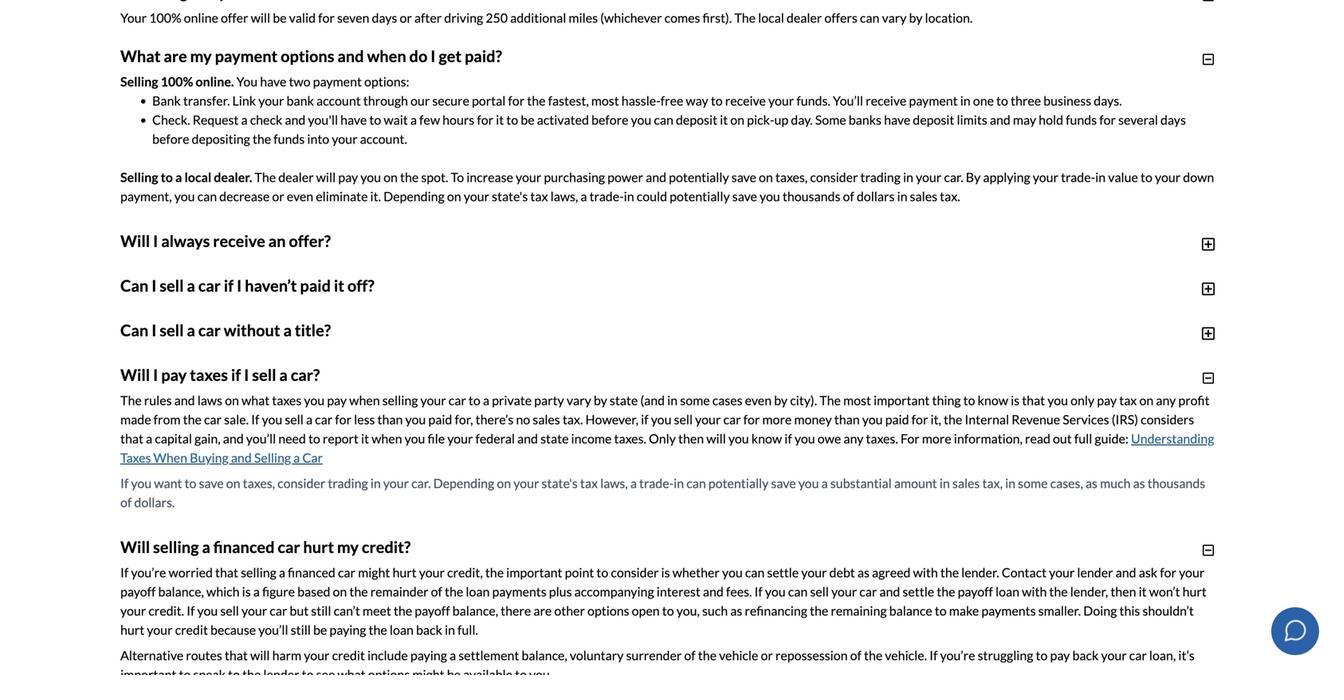 Task type: vqa. For each thing, say whether or not it's contained in the screenshot.
the market
no



Task type: locate. For each thing, give the bounding box(es) containing it.
you down car?
[[304, 393, 325, 408]]

contact inside if you're worried that selling a financed car might hurt your credit, the important point to consider is whether you can settle your debt as agreed with the lender. contact your lender and ask for your payoff balance, which is a figure based on the remainder of the loan payments plus accompanying interest and fees. if you can sell your car and settle the payoff loan with the lender, then it won't hurt your credit. if you sell your car but still can't meet the payoff balance, there are other options open to you, such as refinancing the remaining balance to make payments smaller. doing this shouldn't hurt your credit because you'll still be paying the loan back in full.
[[1002, 565, 1047, 580]]

0 vertical spatial thousands
[[783, 188, 841, 204]]

can down we'll
[[826, 348, 846, 364]]

2 horizontal spatial receive
[[866, 93, 907, 108]]

or left after
[[400, 10, 412, 25]]

that up which
[[215, 565, 238, 580]]

tax inside the rules and laws on what taxes you pay when selling your car to a private party vary by state (and in some cases even by city). the most important thing to know is that you only pay tax on any profit made from the car sale. if you sell a car for less than you paid for, there's no sales tax. however, if you sell your car for more money than you paid for it, the internal revenue services (irs) considers that a capital gain, and you'll need to report it when you file your federal and state income taxes. only then will you know if you owe any taxes. for more information, read out full guide:
[[1120, 393, 1138, 408]]

1 can from the top
[[120, 276, 149, 295]]

you've up states,
[[163, 329, 199, 344]]

ask
[[1139, 565, 1158, 580]]

0 vertical spatial 100%
[[149, 10, 181, 25]]

consider inside if you want to save on taxes, consider trading in your car. depending on your state's tax laws, a trade-in can potentially save you a substantial amount in sales tax, in some cases, as much as thousands of dollars.
[[278, 476, 326, 491]]

to down 'but'
[[302, 667, 314, 676]]

2 vertical spatial any
[[844, 431, 864, 446]]

by
[[966, 169, 981, 185]]

0 vertical spatial guide:
[[1095, 431, 1129, 446]]

1 vertical spatial will
[[120, 366, 150, 385]]

potentially inside if you want to save on taxes, consider trading in your car. depending on your state's tax laws, a trade-in can potentially save you a substantial amount in sales tax, in some cases, as much as thousands of dollars.
[[709, 476, 769, 491]]

1 vertical spatial our
[[266, 463, 286, 478]]

sell up states,
[[160, 321, 184, 340]]

options
[[281, 46, 335, 66], [588, 603, 630, 619], [368, 667, 410, 676]]

selling up worried
[[153, 538, 199, 557]]

amount up the will i pay taxes if i sell a car?
[[201, 348, 244, 364]]

car. down thing
[[914, 425, 933, 440]]

as inside in most states, no. rules around car titles vary by state, but—generally speaking—if you've lost your vehicle's title, it should be possible to obtain a replacement by contacting your state's department of motor vehicles (dmv). note: obtaining a new title invalidates a car's old title.there are other reasons why you might not be in possession of your car's title, such as if the car still has a lien against it, or if it was bought from a previous owner that didn't have the title. our guide to
[[1016, 367, 1028, 383]]

will down in
[[120, 366, 150, 385]]

to down either
[[391, 386, 403, 402]]

can down "greater"
[[565, 348, 584, 364]]

1 horizontal spatial loan,
[[1150, 648, 1177, 663]]

2 horizontal spatial sales
[[953, 476, 980, 491]]

please
[[1150, 386, 1186, 402]]

for down days.
[[1100, 112, 1117, 127]]

hold inside if you've accepted an 100% online offer from cargurus and the offer is greater than the amount you owe on your car loan, we'll pay off your loan and send you the difference. if your offer is less than the amount you owe, you'll need to either pay off your loan before we can pay you, or pay us the difference before we can pay your lender. if you sell your car to a local dealer, the dealer will guide you through the loan settling process as part of the sale or the purchase of your next vehicle. if you're selling to an individual, you'll need to settle the outstanding auto loan with the lender, who in turn will then release the car's title (assuming they hold it—this varies by state). please note: calculating the amount you owe on your car loan isn't as simple as multiplying your monthly payment by the number of months remaining on your loan. contact your lending institution and request a payout amount to determine the exact amount. then settle that amount before selling your car.
[[992, 386, 1016, 402]]

lender inside alternative routes that will harm your credit include paying a settlement balance, voluntary surrender of the vehicle or repossession of the vehicle. if you're struggling to pay back your car loan, it's important to speak to the lender to see what options might be available to you.
[[264, 667, 300, 676]]

always
[[161, 232, 210, 251]]

then
[[761, 386, 786, 402], [679, 431, 704, 446], [1111, 584, 1137, 600]]

2 deposit from the left
[[913, 112, 955, 127]]

you, inside if you're worried that selling a financed car might hurt your credit, the important point to consider is whether you can settle your debt as agreed with the lender. contact your lender and ask for your payoff balance, which is a figure based on the remainder of the loan payments plus accompanying interest and fees. if you can sell your car and settle the payoff loan with the lender, then it won't hurt your credit. if you sell your car but still can't meet the payoff balance, there are other options open to you, such as refinancing the remaining balance to make payments smaller. doing this shouldn't hurt your credit because you'll still be paying the loan back in full.
[[677, 603, 700, 619]]

balance, inside alternative routes that will harm your credit include paying a settlement balance, voluntary surrender of the vehicle or repossession of the vehicle. if you're struggling to pay back your car loan, it's important to speak to the lender to see what options might be available to you.
[[522, 648, 568, 663]]

varies
[[1060, 386, 1094, 402]]

you up fees.
[[723, 565, 743, 580]]

to up possession
[[861, 348, 872, 364]]

credit,
[[447, 565, 483, 580]]

online up "online."
[[184, 10, 218, 25]]

2 vertical spatial trade-
[[640, 476, 674, 491]]

payment
[[215, 46, 278, 66], [313, 74, 362, 89], [909, 93, 958, 108], [657, 405, 706, 421]]

1 horizontal spatial taxes
[[272, 393, 302, 408]]

you'll up harm at the left
[[259, 622, 288, 638]]

0 horizontal spatial important
[[120, 667, 177, 676]]

1 vertical spatial hold
[[992, 386, 1016, 402]]

depending
[[384, 188, 445, 204], [434, 476, 495, 491]]

1 vertical spatial dealer
[[278, 169, 314, 185]]

you've inside in most states, no. rules around car titles vary by state, but—generally speaking—if you've lost your vehicle's title, it should be possible to obtain a replacement by contacting your state's department of motor vehicles (dmv). note: obtaining a new title invalidates a car's old title.there are other reasons why you might not be in possession of your car's title, such as if the car still has a lien against it, or if it was bought from a previous owner that didn't have the title. our guide to
[[579, 348, 615, 364]]

1 horizontal spatial from
[[222, 386, 249, 402]]

do down purchase
[[823, 386, 838, 402]]

selling inside if you're worried that selling a financed car might hurt your credit, the important point to consider is whether you can settle your debt as agreed with the lender. contact your lender and ask for your payoff balance, which is a figure based on the remainder of the loan payments plus accompanying interest and fees. if you can sell your car and settle the payoff loan with the lender, then it won't hurt your credit. if you sell your car but still can't meet the payoff balance, there are other options open to you, such as refinancing the remaining balance to make payments smaller. doing this shouldn't hurt your credit because you'll still be paying the loan back in full.
[[241, 565, 277, 580]]

remaining inside if you've accepted an 100% online offer from cargurus and the offer is greater than the amount you owe on your car loan, we'll pay off your loan and send you the difference. if your offer is less than the amount you owe, you'll need to either pay off your loan before we can pay you, or pay us the difference before we can pay your lender. if you sell your car to a local dealer, the dealer will guide you through the loan settling process as part of the sale or the purchase of your next vehicle. if you're selling to an individual, you'll need to settle the outstanding auto loan with the lender, who in turn will then release the car's title (assuming they hold it—this varies by state). please note: calculating the amount you owe on your car loan isn't as simple as multiplying your monthly payment by the number of months remaining on your loan. contact your lending institution and request a payout amount to determine the exact amount. then settle that amount before selling your car.
[[849, 405, 906, 421]]

0 horizontal spatial then
[[679, 431, 704, 446]]

consider
[[811, 169, 859, 185], [278, 476, 326, 491], [611, 565, 659, 580]]

0 vertical spatial taxes,
[[776, 169, 808, 185]]

2 horizontal spatial owe
[[818, 431, 842, 446]]

it.
[[371, 188, 381, 204]]

get left the paid? in the top of the page
[[439, 46, 462, 66]]

less inside the rules and laws on what taxes you pay when selling your car to a private party vary by state (and in some cases even by city). the most important thing to know is that you only pay tax on any profit made from the car sale. if you sell a car for less than you paid for, there's no sales tax. however, if you sell your car for more money than you paid for it, the internal revenue services (irs) considers that a capital gain, and you'll need to report it when you file your federal and state income taxes. only then will you know if you owe any taxes. for more information, read out full guide:
[[354, 412, 375, 427]]

cargurus
[[402, 329, 457, 344]]

are inside if you're worried that selling a financed car might hurt your credit, the important point to consider is whether you can settle your debt as agreed with the lender. contact your lender and ask for your payoff balance, which is a figure based on the remainder of the loan payments plus accompanying interest and fees. if you can sell your car and settle the payoff loan with the lender, then it won't hurt your credit. if you sell your car but still can't meet the payoff balance, there are other options open to you, such as refinancing the remaining balance to make payments smaller. doing this shouldn't hurt your credit because you'll still be paying the loan back in full.
[[534, 603, 552, 619]]

payment inside if you've accepted an 100% online offer from cargurus and the offer is greater than the amount you owe on your car loan, we'll pay off your loan and send you the difference. if your offer is less than the amount you owe, you'll need to either pay off your loan before we can pay you, or pay us the difference before we can pay your lender. if you sell your car to a local dealer, the dealer will guide you through the loan settling process as part of the sale or the purchase of your next vehicle. if you're selling to an individual, you'll need to settle the outstanding auto loan with the lender, who in turn will then release the car's title (assuming they hold it—this varies by state). please note: calculating the amount you owe on your car loan isn't as simple as multiplying your monthly payment by the number of months remaining on your loan. contact your lending institution and request a payout amount to determine the exact amount. then settle that amount before selling your car.
[[657, 405, 706, 421]]

the dealer will pay you on the spot. to increase your purchasing power and potentially save on taxes, consider trading in your car. by applying your trade-in value to your down payment, you can decrease or even eliminate it. depending on your state's tax laws, a trade-in could potentially save you thousands of dollars in sales tax.
[[120, 169, 1215, 204]]

that inside if you've accepted an 100% online offer from cargurus and the offer is greater than the amount you owe on your car loan, we'll pay off your loan and send you the difference. if your offer is less than the amount you owe, you'll need to either pay off your loan before we can pay you, or pay us the difference before we can pay your lender. if you sell your car to a local dealer, the dealer will guide you through the loan settling process as part of the sale or the purchase of your next vehicle. if you're selling to an individual, you'll need to settle the outstanding auto loan with the lender, who in turn will then release the car's title (assuming they hold it—this varies by state). please note: calculating the amount you owe on your car loan isn't as simple as multiplying your monthly payment by the number of months remaining on your loan. contact your lending institution and request a payout amount to determine the exact amount. then settle that amount before selling your car.
[[737, 425, 760, 440]]

other inside in most states, no. rules around car titles vary by state, but—generally speaking—if you've lost your vehicle's title, it should be possible to obtain a replacement by contacting your state's department of motor vehicles (dmv). note: obtaining a new title invalidates a car's old title.there are other reasons why you might not be in possession of your car's title, such as if the car still has a lien against it, or if it was bought from a previous owner that didn't have the title. our guide to
[[614, 367, 645, 383]]

car. left by
[[945, 169, 964, 185]]

will for will i pay taxes if i sell a car?
[[120, 366, 150, 385]]

you down hassle- at the left top of page
[[631, 112, 652, 127]]

2 horizontal spatial title
[[881, 386, 904, 402]]

0 horizontal spatial deposit
[[676, 112, 718, 127]]

loan, left it's
[[1150, 648, 1177, 663]]

1 vertical spatial funds
[[274, 131, 305, 147]]

selling inside understanding taxes when buying and selling a car
[[254, 450, 291, 466]]

on up the sale.
[[225, 393, 239, 408]]

car down didn't
[[375, 405, 393, 421]]

owe inside the rules and laws on what taxes you pay when selling your car to a private party vary by state (and in some cases even by city). the most important thing to know is that you only pay tax on any profit made from the car sale. if you sell a car for less than you paid for, there's no sales tax. however, if you sell your car for more money than you paid for it, the internal revenue services (irs) considers that a capital gain, and you'll need to report it when you file your federal and state income taxes. only then will you know if you owe any taxes. for more information, read out full guide:
[[818, 431, 842, 446]]

1 horizontal spatial our
[[411, 93, 430, 108]]

portal
[[472, 93, 506, 108]]

a down always
[[187, 276, 195, 295]]

consider up dollars
[[811, 169, 859, 185]]

from up capital
[[154, 412, 181, 427]]

these left categories
[[266, 284, 296, 300]]

1 vertical spatial credit
[[332, 648, 365, 663]]

what inside alternative routes that will harm your credit include paying a settlement balance, voluntary surrender of the vehicle or repossession of the vehicle. if you're struggling to pay back your car loan, it's important to speak to the lender to see what options might be available to you.
[[338, 667, 366, 676]]

you're inside if you're worried that selling a financed car might hurt your credit, the important point to consider is whether you can settle your debt as agreed with the lender. contact your lender and ask for your payoff balance, which is a figure based on the remainder of the loan payments plus accompanying interest and fees. if you can sell your car and settle the payoff loan with the lender, then it won't hurt your credit. if you sell your car but still can't meet the payoff balance, there are other options open to you, such as refinancing the remaining balance to make payments smaller. doing this shouldn't hurt your credit because you'll still be paying the loan back in full.
[[131, 565, 166, 580]]

might up explains
[[742, 367, 774, 383]]

paid
[[300, 276, 331, 295], [429, 412, 453, 427], [886, 412, 910, 427]]

point
[[565, 565, 594, 580]]

you're inside alternative routes that will harm your credit include paying a settlement balance, voluntary surrender of the vehicle or repossession of the vehicle. if you're struggling to pay back your car loan, it's important to speak to the lender to see what options might be available to you.
[[941, 648, 976, 663]]

you'll inside the rules and laws on what taxes you pay when selling your car to a private party vary by state (and in some cases even by city). the most important thing to know is that you only pay tax on any profit made from the car sale. if you sell a car for less than you paid for, there's no sales tax. however, if you sell your car for more money than you paid for it, the internal revenue services (irs) considers that a capital gain, and you'll need to report it when you file your federal and state income taxes. only then will you know if you owe any taxes. for more information, read out full guide:
[[246, 431, 276, 446]]

most left hassle- at the left top of page
[[592, 93, 619, 108]]

0 vertical spatial know
[[978, 393, 1009, 408]]

states,
[[164, 348, 201, 364]]

options down include
[[368, 667, 410, 676]]

when up options:
[[367, 46, 407, 66]]

it, down thing
[[931, 412, 942, 427]]

they
[[964, 386, 989, 402]]

you down selling to a local dealer.
[[174, 188, 195, 204]]

1 will from the top
[[120, 232, 150, 251]]

funds
[[1066, 112, 1098, 127], [274, 131, 305, 147]]

1 vertical spatial then
[[679, 431, 704, 446]]

harm
[[272, 648, 302, 663]]

2 horizontal spatial need
[[361, 386, 389, 402]]

1 vertical spatial paying
[[411, 648, 447, 663]]

thousands
[[783, 188, 841, 204], [1148, 476, 1206, 491]]

purchasing
[[544, 169, 605, 185]]

could
[[637, 188, 668, 204]]

1 vertical spatial depending
[[434, 476, 495, 491]]

your left falls
[[131, 284, 157, 300]]

title inside in most states, no. rules around car titles vary by state, but—generally speaking—if you've lost your vehicle's title, it should be possible to obtain a replacement by contacting your state's department of motor vehicles (dmv). note: obtaining a new title invalidates a car's old title.there are other reasons why you might not be in possession of your car's title, such as if the car still has a lien against it, or if it was bought from a previous owner that didn't have the title. our guide to
[[388, 367, 411, 383]]

100% right your
[[149, 10, 181, 25]]

0 vertical spatial any
[[229, 284, 249, 300]]

exact
[[592, 425, 622, 440]]

consider inside the dealer will pay you on the spot. to increase your purchasing power and potentially save on taxes, consider trading in your car. by applying your trade-in value to your down payment, you can decrease or even eliminate it. depending on your state's tax laws, a trade-in could potentially save you thousands of dollars in sales tax.
[[811, 169, 859, 185]]

for inside the rules and laws on what taxes you pay when selling your car to a private party vary by state (and in some cases even by city). the most important thing to know is that you only pay tax on any profit made from the car sale. if you sell a car for less than you paid for, there's no sales tax. however, if you sell your car for more money than you paid for it, the internal revenue services (irs) considers that a capital gain, and you'll need to report it when you file your federal and state income taxes. only then will you know if you owe any taxes. for more information, read out full guide:
[[901, 431, 920, 446]]

vehicle's
[[669, 348, 716, 364]]

even inside the rules and laws on what taxes you pay when selling your car to a private party vary by state (and in some cases even by city). the most important thing to know is that you only pay tax on any profit made from the car sale. if you sell a car for less than you paid for, there's no sales tax. however, if you sell your car for more money than you paid for it, the internal revenue services (irs) considers that a capital gain, and you'll need to report it when you file your federal and state income taxes. only then will you know if you owe any taxes. for more information, read out full guide:
[[745, 393, 772, 408]]

you'll
[[308, 112, 338, 127], [298, 348, 328, 364]]

additional
[[511, 10, 567, 25]]

if left rules at bottom
[[135, 386, 143, 402]]

laws
[[198, 393, 223, 408]]

you'll inside if you've accepted an 100% online offer from cargurus and the offer is greater than the amount you owe on your car loan, we'll pay off your loan and send you the difference. if your offer is less than the amount you owe, you'll need to either pay off your loan before we can pay you, or pay us the difference before we can pay your lender. if you sell your car to a local dealer, the dealer will guide you through the loan settling process as part of the sale or the purchase of your next vehicle. if you're selling to an individual, you'll need to settle the outstanding auto loan with the lender, who in turn will then release the car's title (assuming they hold it—this varies by state). please note: calculating the amount you owe on your car loan isn't as simple as multiplying your monthly payment by the number of months remaining on your loan. contact your lending institution and request a payout amount to determine the exact amount. then settle that amount before selling your car.
[[298, 348, 328, 364]]

sell down always
[[160, 276, 184, 295]]

1 horizontal spatial tax.
[[940, 188, 961, 204]]

smaller.
[[1039, 603, 1082, 619]]

0 vertical spatial see
[[245, 463, 264, 478]]

your up smaller.
[[1050, 565, 1075, 580]]

a down institution
[[294, 450, 300, 466]]

1 horizontal spatial laws,
[[601, 476, 628, 491]]

wait
[[384, 112, 408, 127]]

will i pay taxes if i sell a car?
[[120, 366, 320, 385]]

your up possession
[[870, 348, 896, 364]]

in down possession
[[840, 386, 850, 402]]

0 horizontal spatial need
[[279, 431, 306, 446]]

selling 100% online. you have two payment options: bank transfer. link your bank account through our secure portal for the fastest, most hassle-free way to receive your funds. you'll receive payment in one to three business days. check. request a check and you'll have to wait a few hours for it to be activated before you can deposit it on pick-up day. some banks have deposit limits and may hold funds for several days before depositing the funds into your account.
[[120, 74, 1187, 147]]

2 can from the top
[[120, 321, 149, 340]]

a left settlement
[[450, 648, 456, 663]]

possible
[[813, 348, 858, 364]]

credit inside alternative routes that will harm your credit include paying a settlement balance, voluntary surrender of the vehicle or repossession of the vehicle. if you're struggling to pay back your car loan, it's important to speak to the lender to see what options might be available to you.
[[332, 648, 365, 663]]

thousands inside the dealer will pay you on the spot. to increase your purchasing power and potentially save on taxes, consider trading in your car. by applying your trade-in value to your down payment, you can decrease or even eliminate it. depending on your state's tax laws, a trade-in could potentially save you thousands of dollars in sales tax.
[[783, 188, 841, 204]]

vary
[[882, 10, 907, 25], [349, 348, 374, 364], [567, 393, 592, 408]]

will for will i always receive an offer?
[[120, 232, 150, 251]]

0 vertical spatial for
[[901, 431, 920, 446]]

and down whether
[[703, 584, 724, 600]]

1 vertical spatial less
[[354, 412, 375, 427]]

what
[[120, 46, 161, 66]]

only
[[649, 431, 676, 446]]

1 vertical spatial most
[[134, 348, 162, 364]]

and inside understanding taxes when buying and selling a car
[[231, 450, 252, 466]]

2 horizontal spatial balance,
[[522, 648, 568, 663]]

1 horizontal spatial any
[[844, 431, 864, 446]]

see inside alternative routes that will harm your credit include paying a settlement balance, voluntary surrender of the vehicle or repossession of the vehicle. if you're struggling to pay back your car loan, it's important to speak to the lender to see what options might be available to you.
[[316, 667, 335, 676]]

open chat window image
[[1283, 618, 1309, 643]]

0 vertical spatial state's
[[492, 188, 528, 204]]

title.
[[459, 386, 484, 402]]

or right vehicle
[[761, 648, 773, 663]]

your down credit. at the bottom of page
[[147, 622, 173, 638]]

sell inside if you've accepted an 100% online offer from cargurus and the offer is greater than the amount you owe on your car loan, we'll pay off your loan and send you the difference. if your offer is less than the amount you owe, you'll need to either pay off your loan before we can pay you, or pay us the difference before we can pay your lender. if you sell your car to a local dealer, the dealer will guide you through the loan settling process as part of the sale or the purchase of your next vehicle. if you're selling to an individual, you'll need to settle the outstanding auto loan with the lender, who in turn will then release the car's title (assuming they hold it—this varies by state). please note: calculating the amount you owe on your car loan isn't as simple as multiplying your monthly payment by the number of months remaining on your loan. contact your lending institution and request a payout amount to determine the exact amount. then settle that amount before selling your car.
[[186, 367, 205, 383]]

and left may
[[990, 112, 1011, 127]]

0 horizontal spatial without
[[224, 321, 280, 340]]

then inside if you've accepted an 100% online offer from cargurus and the offer is greater than the amount you owe on your car loan, we'll pay off your loan and send you the difference. if your offer is less than the amount you owe, you'll need to either pay off your loan before we can pay you, or pay us the difference before we can pay your lender. if you sell your car to a local dealer, the dealer will guide you through the loan settling process as part of the sale or the purchase of your next vehicle. if you're selling to an individual, you'll need to settle the outstanding auto loan with the lender, who in turn will then release the car's title (assuming they hold it—this varies by state). please note: calculating the amount you owe on your car loan isn't as simple as multiplying your monthly payment by the number of months remaining on your loan. contact your lending institution and request a payout amount to determine the exact amount. then settle that amount before selling your car.
[[761, 386, 786, 402]]

2 taxes. from the left
[[866, 431, 899, 446]]

in
[[961, 93, 971, 108], [904, 169, 914, 185], [1096, 169, 1106, 185], [624, 188, 635, 204], [898, 188, 908, 204], [814, 367, 825, 383], [699, 386, 710, 402], [840, 386, 850, 402], [668, 393, 678, 408], [402, 463, 412, 478], [371, 476, 381, 491], [674, 476, 684, 491], [940, 476, 951, 491], [1006, 476, 1016, 491], [445, 622, 455, 638]]

1 vertical spatial vary
[[349, 348, 374, 364]]

selling
[[201, 386, 236, 402], [383, 393, 418, 408], [848, 425, 883, 440], [153, 538, 199, 557], [241, 565, 277, 580]]

balance,
[[158, 584, 204, 600], [453, 603, 499, 619], [522, 648, 568, 663]]

and left request
[[332, 425, 353, 440]]

1 horizontal spatial other
[[614, 367, 645, 383]]

in inside if you're worried that selling a financed car might hurt your credit, the important point to consider is whether you can settle your debt as agreed with the lender. contact your lender and ask for your payoff balance, which is a figure based on the remainder of the loan payments plus accompanying interest and fees. if you can sell your car and settle the payoff loan with the lender, then it won't hurt your credit. if you sell your car but still can't meet the payoff balance, there are other options open to you, such as refinancing the remaining balance to make payments smaller. doing this shouldn't hurt your credit because you'll still be paying the loan back in full.
[[445, 622, 455, 638]]

0 horizontal spatial such
[[703, 603, 728, 619]]

with down settling
[[584, 386, 609, 402]]

it down ask
[[1139, 584, 1147, 600]]

trading inside if you want to save on taxes, consider trading in your car. depending on your state's tax laws, a trade-in can potentially save you a substantial amount in sales tax, in some cases, as much as thousands of dollars.
[[328, 476, 368, 491]]

car up should at the right bottom of page
[[777, 329, 794, 344]]

around
[[256, 348, 296, 364]]

offers
[[825, 10, 858, 25]]

through inside if you've accepted an 100% online offer from cargurus and the offer is greater than the amount you owe on your car loan, we'll pay off your loan and send you the difference. if your offer is less than the amount you owe, you'll need to either pay off your loan before we can pay you, or pay us the difference before we can pay your lender. if you sell your car to a local dealer, the dealer will guide you through the loan settling process as part of the sale or the purchase of your next vehicle. if you're selling to an individual, you'll need to settle the outstanding auto loan with the lender, who in turn will then release the car's title (assuming they hold it—this varies by state). please note: calculating the amount you owe on your car loan isn't as simple as multiplying your monthly payment by the number of months remaining on your loan. contact your lending institution and request a payout amount to determine the exact amount. then settle that amount before selling your car.
[[484, 367, 529, 383]]

0 vertical spatial some
[[681, 393, 710, 408]]

in up release
[[814, 367, 825, 383]]

sales inside the rules and laws on what taxes you pay when selling your car to a private party vary by state (and in some cases even by city). the most important thing to know is that you only pay tax on any profit made from the car sale. if you sell a car for less than you paid for, there's no sales tax. however, if you sell your car for more money than you paid for it, the internal revenue services (irs) considers that a capital gain, and you'll need to report it when you file your federal and state income taxes. only then will you know if you owe any taxes. for more information, read out full guide:
[[533, 412, 560, 427]]

if you've accepted an 100% online offer from cargurus and the offer is greater than the amount you owe on your car loan, we'll pay off your loan and send you the difference. if your offer is less than the amount you owe, you'll need to either pay off your loan before we can pay you, or pay us the difference before we can pay your lender. if you sell your car to a local dealer, the dealer will guide you through the loan settling process as part of the sale or the purchase of your next vehicle. if you're selling to an individual, you'll need to settle the outstanding auto loan with the lender, who in turn will then release the car's title (assuming they hold it—this varies by state). please note: calculating the amount you owe on your car loan isn't as simple as multiplying your monthly payment by the number of months remaining on your loan. contact your lending institution and request a payout amount to determine the exact amount. then settle that amount before selling your car.
[[152, 329, 1217, 440]]

owe down owner
[[304, 405, 328, 421]]

0 horizontal spatial more
[[142, 463, 171, 478]]

2 we from the left
[[807, 348, 824, 364]]

to right how on the bottom left
[[354, 463, 365, 478]]

have inside in most states, no. rules around car titles vary by state, but—generally speaking—if you've lost your vehicle's title, it should be possible to obtain a replacement by contacting your state's department of motor vehicles (dmv). note: obtaining a new title invalidates a car's old title.there are other reasons why you might not be in possession of your car's title, such as if the car still has a lien against it, or if it was bought from a previous owner that didn't have the title. our guide to
[[409, 386, 435, 402]]

0 vertical spatial you've
[[163, 329, 199, 344]]

without for title
[[650, 386, 694, 402]]

your up won't
[[1180, 565, 1205, 580]]

might inside if you're worried that selling a financed car might hurt your credit, the important point to consider is whether you can settle your debt as agreed with the lender. contact your lender and ask for your payoff balance, which is a figure based on the remainder of the loan payments plus accompanying interest and fees. if you can sell your car and settle the payoff loan with the lender, then it won't hurt your credit. if you sell your car but still can't meet the payoff balance, there are other options open to you, such as refinancing the remaining balance to make payments smaller. doing this shouldn't hurt your credit because you'll still be paying the loan back in full.
[[358, 565, 390, 580]]

contact inside if you've accepted an 100% online offer from cargurus and the offer is greater than the amount you owe on your car loan, we'll pay off your loan and send you the difference. if your offer is less than the amount you owe, you'll need to either pay off your loan before we can pay you, or pay us the difference before we can pay your lender. if you sell your car to a local dealer, the dealer will guide you through the loan settling process as part of the sale or the purchase of your next vehicle. if you're selling to an individual, you'll need to settle the outstanding auto loan with the lender, who in turn will then release the car's title (assuming they hold it—this varies by state). please note: calculating the amount you owe on your car loan isn't as simple as multiplying your monthly payment by the number of months remaining on your loan. contact your lending institution and request a payout amount to determine the exact amount. then settle that amount before selling your car.
[[152, 425, 197, 440]]

0 horizontal spatial car
[[303, 450, 323, 466]]

thousands inside if you want to save on taxes, consider trading in your car. depending on your state's tax laws, a trade-in can potentially save you a substantial amount in sales tax, in some cases, as much as thousands of dollars.
[[1148, 476, 1206, 491]]

for inside if you're worried that selling a financed car might hurt your credit, the important point to consider is whether you can settle your debt as agreed with the lender. contact your lender and ask for your payoff balance, which is a figure based on the remainder of the loan payments plus accompanying interest and fees. if you can sell your car and settle the payoff loan with the lender, then it won't hurt your credit. if you sell your car but still can't meet the payoff balance, there are other options open to you, such as refinancing the remaining balance to make payments smaller. doing this shouldn't hurt your credit because you'll still be paying the loan back in full.
[[1161, 565, 1177, 580]]

funds.
[[797, 93, 831, 108]]

than up motor
[[152, 348, 178, 364]]

without for title?
[[224, 321, 280, 340]]

0 vertical spatial need
[[331, 348, 359, 364]]

it left pick-
[[720, 112, 728, 127]]

2 horizontal spatial payoff
[[958, 584, 994, 600]]

services
[[1063, 412, 1110, 427]]

1 horizontal spatial sales
[[910, 188, 938, 204]]

it, inside in most states, no. rules around car titles vary by state, but—generally speaking—if you've lost your vehicle's title, it should be possible to obtain a replacement by contacting your state's department of motor vehicles (dmv). note: obtaining a new title invalidates a car's old title.there are other reasons why you might not be in possession of your car's title, such as if the car still has a lien against it, or if it was bought from a previous owner that didn't have the title. our guide to
[[1200, 367, 1211, 383]]

receive
[[726, 93, 766, 108], [866, 93, 907, 108], [213, 232, 265, 251]]

and up replacement
[[949, 329, 969, 344]]

business
[[1044, 93, 1092, 108]]

our inside selling 100% online. you have two payment options: bank transfer. link your bank account through our secure portal for the fastest, most hassle-free way to receive your funds. you'll receive payment in one to three business days. check. request a check and you'll have to wait a few hours for it to be activated before you can deposit it on pick-up day. some banks have deposit limits and may hold funds for several days before depositing the funds into your account.
[[411, 93, 430, 108]]

1 horizontal spatial for
[[901, 431, 920, 446]]

selling down will selling a financed car hurt my credit?
[[241, 565, 277, 580]]

options inside alternative routes that will harm your credit include paying a settlement balance, voluntary surrender of the vehicle or repossession of the vehicle. if you're struggling to pay back your car loan, it's important to speak to the lender to see what options might be available to you.
[[368, 667, 410, 676]]

0 vertical spatial important
[[874, 393, 930, 408]]

0 vertical spatial state
[[610, 393, 638, 408]]

paying inside alternative routes that will harm your credit include paying a settlement balance, voluntary surrender of the vehicle or repossession of the vehicle. if you're struggling to pay back your car loan, it's important to speak to the lender to see what options might be available to you.
[[411, 648, 447, 663]]

paid?
[[465, 46, 502, 66]]

owe down money
[[818, 431, 842, 446]]

money
[[795, 412, 832, 427]]

0 vertical spatial remaining
[[849, 405, 906, 421]]

see
[[245, 463, 264, 478], [316, 667, 335, 676]]

vehicle
[[719, 648, 759, 663]]

depending inside the dealer will pay you on the spot. to increase your purchasing power and potentially save on taxes, consider trading in your car. by applying your trade-in value to your down payment, you can decrease or even eliminate it. depending on your state's tax laws, a trade-in could potentially save you thousands of dollars in sales tax.
[[384, 188, 445, 204]]

1 taxes. from the left
[[615, 431, 647, 446]]

0 horizontal spatial paying
[[330, 622, 366, 638]]

to left no
[[496, 425, 508, 440]]

1 horizontal spatial funds
[[1066, 112, 1098, 127]]

way
[[686, 93, 709, 108]]

that
[[349, 386, 373, 402], [1023, 393, 1046, 408], [737, 425, 760, 440], [120, 431, 144, 446], [215, 565, 238, 580], [225, 648, 248, 663]]

0 horizontal spatial some
[[681, 393, 710, 408]]

1 horizontal spatial back
[[1073, 648, 1099, 663]]

guide:
[[1095, 431, 1129, 446], [288, 463, 322, 478]]

1 horizontal spatial car.
[[914, 425, 933, 440]]

days.
[[1094, 93, 1123, 108]]

any up can i sell a car without a title?
[[229, 284, 249, 300]]

will right then
[[707, 431, 726, 446]]

0 horizontal spatial these
[[266, 284, 296, 300]]

0 vertical spatial vary
[[882, 10, 907, 25]]

1 vertical spatial consider
[[278, 476, 326, 491]]

0 vertical spatial hold
[[1039, 112, 1064, 127]]

0 horizontal spatial even
[[287, 188, 314, 204]]

1 deposit from the left
[[676, 112, 718, 127]]

by left location.
[[910, 10, 923, 25]]

explains
[[731, 386, 776, 402]]

a up title.
[[476, 367, 483, 383]]

remaining down debt
[[831, 603, 887, 619]]

0 vertical spatial depending
[[384, 188, 445, 204]]

1 horizontal spatial off
[[876, 329, 892, 344]]

2 will from the top
[[120, 366, 150, 385]]

loan up 'struggling'
[[996, 584, 1020, 600]]

most
[[592, 93, 619, 108], [134, 348, 162, 364], [844, 393, 872, 408]]

amount
[[637, 329, 680, 344], [201, 348, 244, 364], [236, 405, 279, 421], [451, 425, 494, 440], [763, 425, 806, 440], [895, 476, 938, 491]]

back inside if you're worried that selling a financed car might hurt your credit, the important point to consider is whether you can settle your debt as agreed with the lender. contact your lender and ask for your payoff balance, which is a figure based on the remainder of the loan payments plus accompanying interest and fees. if you can sell your car and settle the payoff loan with the lender, then it won't hurt your credit. if you sell your car but still can't meet the payoff balance, there are other options open to you, such as refinancing the remaining balance to make payments smaller. doing this shouldn't hurt your credit because you'll still be paying the loan back in full.
[[416, 622, 443, 638]]

trade- down the power
[[590, 188, 624, 204]]

days
[[372, 10, 397, 25], [1161, 112, 1187, 127]]

0 horizontal spatial local
[[185, 169, 212, 185]]

0 vertical spatial from
[[373, 329, 400, 344]]

0 vertical spatial online
[[184, 10, 218, 25]]

that inside alternative routes that will harm your credit include paying a settlement balance, voluntary surrender of the vehicle or repossession of the vehicle. if you're struggling to pay back your car loan, it's important to speak to the lender to see what options might be available to you.
[[225, 648, 248, 663]]

my up "online."
[[190, 46, 212, 66]]

seven
[[337, 10, 370, 25]]

1 horizontal spatial even
[[745, 393, 772, 408]]

guide inside in most states, no. rules around car titles vary by state, but—generally speaking—if you've lost your vehicle's title, it should be possible to obtain a replacement by contacting your state's department of motor vehicles (dmv). note: obtaining a new title invalidates a car's old title.there are other reasons why you might not be in possession of your car's title, such as if the car still has a lien against it, or if it was bought from a previous owner that didn't have the title. our guide to
[[512, 386, 542, 402]]

1 vertical spatial payments
[[982, 603, 1036, 619]]

0 horizontal spatial you've
[[163, 329, 199, 344]]

you up title.
[[461, 367, 482, 383]]

spot.
[[421, 169, 449, 185]]

much
[[1101, 476, 1131, 491]]

information, inside the rules and laws on what taxes you pay when selling your car to a private party vary by state (and in some cases even by city). the most important thing to know is that you only pay tax on any profit made from the car sale. if you sell a car for less than you paid for, there's no sales tax. however, if you sell your car for more money than you paid for it, the internal revenue services (irs) considers that a capital gain, and you'll need to report it when you file your federal and state income taxes. only then will you know if you owe any taxes. for more information, read out full guide:
[[954, 431, 1023, 446]]

0 vertical spatial selling
[[120, 74, 158, 89]]

can inside selling 100% online. you have two payment options: bank transfer. link your bank account through our secure portal for the fastest, most hassle-free way to receive your funds. you'll receive payment in one to three business days. check. request a check and you'll have to wait a few hours for it to be activated before you can deposit it on pick-up day. some banks have deposit limits and may hold funds for several days before depositing the funds into your account.
[[654, 112, 674, 127]]

receive up the banks
[[866, 93, 907, 108]]

you up the '(dmv).'
[[247, 348, 267, 364]]

1 vertical spatial you'll
[[298, 348, 328, 364]]

credit inside if you're worried that selling a financed car might hurt your credit, the important point to consider is whether you can settle your debt as agreed with the lender. contact your lender and ask for your payoff balance, which is a figure based on the remainder of the loan payments plus accompanying interest and fees. if you can sell your car and settle the payoff loan with the lender, then it won't hurt your credit. if you sell your car but still can't meet the payoff balance, there are other options open to you, such as refinancing the remaining balance to make payments smaller. doing this shouldn't hurt your credit because you'll still be paying the loan back in full.
[[175, 622, 208, 638]]

selling up payment,
[[120, 169, 158, 185]]

you down pick-
[[760, 188, 781, 204]]

you'll inside if you're worried that selling a financed car might hurt your credit, the important point to consider is whether you can settle your debt as agreed with the lender. contact your lender and ask for your payoff balance, which is a figure based on the remainder of the loan payments plus accompanying interest and fees. if you can sell your car and settle the payoff loan with the lender, then it won't hurt your credit. if you sell your car but still can't meet the payoff balance, there are other options open to you, such as refinancing the remaining balance to make payments smaller. doing this shouldn't hurt your credit because you'll still be paying the loan back in full.
[[259, 622, 288, 638]]

trade- inside if you want to save on taxes, consider trading in your car. depending on your state's tax laws, a trade-in can potentially save you a substantial amount in sales tax, in some cases, as much as thousands of dollars.
[[640, 476, 674, 491]]

title.there
[[533, 367, 591, 383]]

lender. up the make on the bottom of page
[[962, 565, 1000, 580]]

purchase
[[804, 367, 855, 383]]

0 vertical spatial funds
[[1066, 112, 1098, 127]]

check
[[250, 112, 283, 127]]

remaining
[[849, 405, 906, 421], [831, 603, 887, 619]]

you've inside if you've accepted an 100% online offer from cargurus and the offer is greater than the amount you owe on your car loan, we'll pay off your loan and send you the difference. if your offer is less than the amount you owe, you'll need to either pay off your loan before we can pay you, or pay us the difference before we can pay your lender. if you sell your car to a local dealer, the dealer will guide you through the loan settling process as part of the sale or the purchase of your next vehicle. if you're selling to an individual, you'll need to settle the outstanding auto loan with the lender, who in turn will then release the car's title (assuming they hold it—this varies by state). please note: calculating the amount you owe on your car loan isn't as simple as multiplying your monthly payment by the number of months remaining on your loan. contact your lending institution and request a payout amount to determine the exact amount. then settle that amount before selling your car.
[[163, 329, 199, 344]]

1 vertical spatial off
[[434, 348, 449, 364]]

lender up doing
[[1078, 565, 1114, 580]]

in inside selling 100% online. you have two payment options: bank transfer. link your bank account through our secure portal for the fastest, most hassle-free way to receive your funds. you'll receive payment in one to three business days. check. request a check and you'll have to wait a few hours for it to be activated before you can deposit it on pick-up day. some banks have deposit limits and may hold funds for several days before depositing the funds into your account.
[[961, 93, 971, 108]]

what inside the rules and laws on what taxes you pay when selling your car to a private party vary by state (and in some cases even by city). the most important thing to know is that you only pay tax on any profit made from the car sale. if you sell a car for less than you paid for, there's no sales tax. however, if you sell your car for more money than you paid for it, the internal revenue services (irs) considers that a capital gain, and you'll need to report it when you file your federal and state income taxes. only then will you know if you owe any taxes. for more information, read out full guide:
[[242, 393, 270, 408]]

such inside if you're worried that selling a financed car might hurt your credit, the important point to consider is whether you can settle your debt as agreed with the lender. contact your lender and ask for your payoff balance, which is a figure based on the remainder of the loan payments plus accompanying interest and fees. if you can sell your car and settle the payoff loan with the lender, then it won't hurt your credit. if you sell your car but still can't meet the payoff balance, there are other options open to you, such as refinancing the remaining balance to make payments smaller. doing this shouldn't hurt your credit because you'll still be paying the loan back in full.
[[703, 603, 728, 619]]

2 vertical spatial owe
[[818, 431, 842, 446]]

or
[[400, 10, 412, 25], [272, 188, 284, 204], [635, 348, 647, 364], [768, 367, 780, 383], [120, 386, 133, 402], [761, 648, 773, 663]]

new
[[362, 367, 386, 383]]

1 horizontal spatial deposit
[[913, 112, 955, 127]]

will left valid
[[251, 10, 270, 25]]

deposit down way
[[676, 112, 718, 127]]

hold
[[1039, 112, 1064, 127], [992, 386, 1016, 402]]

your left debt
[[802, 565, 827, 580]]

you
[[237, 74, 258, 89]]

my left credit?
[[337, 538, 359, 557]]

dealer inside if you've accepted an 100% online offer from cargurus and the offer is greater than the amount you owe on your car loan, we'll pay off your loan and send you the difference. if your offer is less than the amount you owe, you'll need to either pay off your loan before we can pay you, or pay us the difference before we can pay your lender. if you sell your car to a local dealer, the dealer will guide you through the loan settling process as part of the sale or the purchase of your next vehicle. if you're selling to an individual, you'll need to settle the outstanding auto loan with the lender, who in turn will then release the car's title (assuming they hold it—this varies by state). please note: calculating the amount you owe on your car loan isn't as simple as multiplying your monthly payment by the number of months remaining on your loan. contact your lending institution and request a payout amount to determine the exact amount. then settle that amount before selling your car.
[[368, 367, 403, 383]]

i down after
[[431, 46, 436, 66]]

off?
[[348, 276, 375, 295]]

if inside the rules and laws on what taxes you pay when selling your car to a private party vary by state (and in some cases even by city). the most important thing to know is that you only pay tax on any profit made from the car sale. if you sell a car for less than you paid for, there's no sales tax. however, if you sell your car for more money than you paid for it, the internal revenue services (irs) considers that a capital gain, and you'll need to report it when you file your federal and state income taxes. only then will you know if you owe any taxes. for more information, read out full guide:
[[251, 412, 260, 427]]

1 horizontal spatial get
[[475, 284, 493, 300]]

0 horizontal spatial less
[[354, 412, 375, 427]]

1 horizontal spatial payments
[[982, 603, 1036, 619]]

selling down what
[[120, 74, 158, 89]]

from up either
[[373, 329, 400, 344]]

0 horizontal spatial any
[[229, 284, 249, 300]]

that down number
[[737, 425, 760, 440]]

1 horizontal spatial online
[[306, 329, 340, 344]]

your left by
[[916, 169, 942, 185]]

lender. up next
[[899, 348, 936, 364]]

free
[[661, 93, 684, 108]]

more
[[763, 412, 792, 427], [923, 431, 952, 446], [142, 463, 171, 478]]

state).
[[1113, 386, 1147, 402]]

payoff
[[120, 584, 156, 600], [958, 584, 994, 600], [415, 603, 450, 619]]

days inside selling 100% online. you have two payment options: bank transfer. link your bank account through our secure portal for the fastest, most hassle-free way to receive your funds. you'll receive payment in one to three business days. check. request a check and you'll have to wait a few hours for it to be activated before you can deposit it on pick-up day. some banks have deposit limits and may hold funds for several days before depositing the funds into your account.
[[1161, 112, 1187, 127]]

why
[[693, 367, 717, 383]]

sales inside if you want to save on taxes, consider trading in your car. depending on your state's tax laws, a trade-in can potentially save you a substantial amount in sales tax, in some cases, as much as thousands of dollars.
[[953, 476, 980, 491]]

difference.
[[1045, 329, 1105, 344]]

how
[[325, 463, 351, 478]]

3 will from the top
[[120, 538, 150, 557]]

into
[[307, 131, 330, 147], [205, 284, 227, 300]]

part
[[683, 367, 706, 383]]

make
[[950, 603, 980, 619]]

dealer inside the dealer will pay you on the spot. to increase your purchasing power and potentially save on taxes, consider trading in your car. by applying your trade-in value to your down payment, you can decrease or even eliminate it. depending on your state's tax laws, a trade-in could potentially save you thousands of dollars in sales tax.
[[278, 169, 314, 185]]

1 vertical spatial it,
[[931, 412, 942, 427]]

or inside the dealer will pay you on the spot. to increase your purchasing power and potentially save on taxes, consider trading in your car. by applying your trade-in value to your down payment, you can decrease or even eliminate it. depending on your state's tax laws, a trade-in could potentially save you thousands of dollars in sales tax.
[[272, 188, 284, 204]]

0 horizontal spatial financed
[[213, 538, 275, 557]]

vehicle. down balance
[[886, 648, 928, 663]]

0 horizontal spatial my
[[190, 46, 212, 66]]

from down the '(dmv).'
[[222, 386, 249, 402]]

you,
[[609, 348, 632, 364], [677, 603, 700, 619]]

1 horizontal spatial financed
[[288, 565, 336, 580]]

2 horizontal spatial dealer
[[787, 10, 822, 25]]

back left full.
[[416, 622, 443, 638]]

100% for selling
[[161, 74, 193, 89]]

0 vertical spatial back
[[416, 622, 443, 638]]

depending inside if you want to save on taxes, consider trading in your car. depending on your state's tax laws, a trade-in can potentially save you a substantial amount in sales tax, in some cases, as much as thousands of dollars.
[[434, 476, 495, 491]]

1 horizontal spatial paying
[[411, 648, 447, 663]]

than right "greater"
[[588, 329, 614, 344]]

0 horizontal spatial our
[[266, 463, 286, 478]]

tax. inside the dealer will pay you on the spot. to increase your purchasing power and potentially save on taxes, consider trading in your car. by applying your trade-in value to your down payment, you can decrease or even eliminate it. depending on your state's tax laws, a trade-in could potentially save you thousands of dollars in sales tax.
[[940, 188, 961, 204]]

you.
[[530, 667, 553, 676]]

obtain
[[875, 348, 911, 364]]

the
[[527, 93, 546, 108], [253, 131, 271, 147], [400, 169, 419, 185], [482, 329, 501, 344], [616, 329, 635, 344], [1024, 329, 1042, 344], [180, 348, 199, 364], [687, 348, 706, 364], [347, 367, 365, 383], [531, 367, 550, 383], [723, 367, 741, 383], [783, 367, 801, 383], [1041, 367, 1059, 383], [438, 386, 456, 402], [440, 386, 458, 402], [611, 386, 630, 402], [832, 386, 850, 402], [215, 405, 233, 421], [724, 405, 743, 421], [183, 412, 202, 427], [944, 412, 963, 427], [571, 425, 589, 440], [486, 565, 504, 580], [941, 565, 960, 580], [350, 584, 368, 600], [445, 584, 464, 600], [937, 584, 956, 600], [1050, 584, 1068, 600], [394, 603, 412, 619], [810, 603, 829, 619], [369, 622, 387, 638], [698, 648, 717, 663], [865, 648, 883, 663], [243, 667, 261, 676]]



Task type: describe. For each thing, give the bounding box(es) containing it.
lien
[[1135, 367, 1155, 383]]

0 horizontal spatial are
[[164, 46, 187, 66]]

request
[[193, 112, 239, 127]]

motor
[[134, 367, 170, 383]]

a left "payout"
[[400, 425, 407, 440]]

fees.
[[727, 584, 752, 600]]

0 vertical spatial options
[[281, 46, 335, 66]]

of right repossession
[[851, 648, 862, 663]]

the inside the dealer will pay you on the spot. to increase your purchasing power and potentially save on taxes, consider trading in your car. by applying your trade-in value to your down payment, you can decrease or even eliminate it. depending on your state's tax laws, a trade-in could potentially save you thousands of dollars in sales tax.
[[400, 169, 419, 185]]

if you want to save on taxes, consider trading in your car. depending on your state's tax laws, a trade-in can potentially save you a substantial amount in sales tax, in some cases, as much as thousands of dollars.
[[120, 476, 1206, 510]]

selling for selling to a local dealer.
[[120, 169, 158, 185]]

and down bank
[[285, 112, 306, 127]]

vary inside in most states, no. rules around car titles vary by state, but—generally speaking—if you've lost your vehicle's title, it should be possible to obtain a replacement by contacting your state's department of motor vehicles (dmv). note: obtaining a new title invalidates a car's old title.there are other reasons why you might not be in possession of your car's title, such as if the car still has a lien against it, or if it was bought from a previous owner that didn't have the title. our guide to
[[349, 348, 374, 364]]

laws, inside the dealer will pay you on the spot. to increase your purchasing power and potentially save on taxes, consider trading in your car. by applying your trade-in value to your down payment, you can decrease or even eliminate it. depending on your state's tax laws, a trade-in could potentially save you thousands of dollars in sales tax.
[[551, 188, 578, 204]]

because
[[211, 622, 256, 638]]

before down check. at the top left
[[152, 131, 189, 147]]

100% for your
[[149, 10, 181, 25]]

owner
[[311, 386, 347, 402]]

sale
[[744, 367, 766, 383]]

with up smaller.
[[1023, 584, 1047, 600]]

and left ask
[[1116, 565, 1137, 580]]

need inside the rules and laws on what taxes you pay when selling your car to a private party vary by state (and in some cases even by city). the most important thing to know is that you only pay tax on any profit made from the car sale. if you sell a car for less than you paid for, there's no sales tax. however, if you sell your car for more money than you paid for it, the internal revenue services (irs) considers that a capital gain, and you'll need to report it when you file your federal and state income taxes. only then will you know if you owe any taxes. for more information, read out full guide:
[[279, 431, 306, 446]]

0 horizontal spatial see
[[245, 463, 264, 478]]

be inside selling 100% online. you have two payment options: bank transfer. link your bank account through our secure portal for the fastest, most hassle-free way to receive your funds. you'll receive payment in one to three business days. check. request a check and you'll have to wait a few hours for it to be activated before you can deposit it on pick-up day. some banks have deposit limits and may hold funds for several days before depositing the funds into your account.
[[521, 112, 535, 127]]

of right surrender
[[685, 648, 696, 663]]

turn
[[712, 386, 736, 402]]

hold inside selling 100% online. you have two payment options: bank transfer. link your bank account through our secure portal for the fastest, most hassle-free way to receive your funds. you'll receive payment in one to three business days. check. request a check and you'll have to wait a few hours for it to be activated before you can deposit it on pick-up day. some banks have deposit limits and may hold funds for several days before depositing the funds into your account.
[[1039, 112, 1064, 127]]

pay left us
[[650, 348, 669, 364]]

or inside alternative routes that will harm your credit include paying a settlement balance, voluntary surrender of the vehicle or repossession of the vehicle. if you're struggling to pay back your car loan, it's important to speak to the lender to see what options might be available to you.
[[761, 648, 773, 663]]

how
[[559, 386, 583, 402]]

1 we from the left
[[546, 348, 562, 364]]

this
[[1120, 603, 1141, 619]]

has
[[1105, 367, 1124, 383]]

is inside the rules and laws on what taxes you pay when selling your car to a private party vary by state (and in some cases even by city). the most important thing to know is that you only pay tax on any profit made from the car sale. if you sell a car for less than you paid for, there's no sales tax. however, if you sell your car for more money than you paid for it, the internal revenue services (irs) considers that a capital gain, and you'll need to report it when you file your federal and state income taxes. only then will you know if you owe any taxes. for more information, read out full guide:
[[1011, 393, 1020, 408]]

dealer,
[[307, 367, 344, 383]]

a left dealer.
[[175, 169, 182, 185]]

as down fees.
[[731, 603, 743, 619]]

you, inside if you've accepted an 100% online offer from cargurus and the offer is greater than the amount you owe on your car loan, we'll pay off your loan and send you the difference. if your offer is less than the amount you owe, you'll need to either pay off your loan before we can pay you, or pay us the difference before we can pay your lender. if you sell your car to a local dealer, the dealer will guide you through the loan settling process as part of the sale or the purchase of your next vehicle. if you're selling to an individual, you'll need to settle the outstanding auto loan with the lender, who in turn will then release the car's title (assuming they hold it—this varies by state). please note: calculating the amount you owe on your car loan isn't as simple as multiplying your monthly payment by the number of months remaining on your loan. contact your lending institution and request a payout amount to determine the exact amount. then settle that amount before selling your car.
[[609, 348, 632, 364]]

can up fees.
[[746, 565, 765, 580]]

hours
[[443, 112, 475, 127]]

with right agreed
[[914, 565, 939, 580]]

if you're worried that selling a financed car might hurt your credit, the important point to consider is whether you can settle your debt as agreed with the lender. contact your lender and ask for your payoff balance, which is a figure based on the remainder of the loan payments plus accompanying interest and fees. if you can sell your car and settle the payoff loan with the lender, then it won't hurt your credit. if you sell your car but still can't meet the payoff balance, there are other options open to you, such as refinancing the remaining balance to make payments smaller. doing this shouldn't hurt your credit because you'll still be paying the loan back in full.
[[120, 565, 1207, 638]]

if right fees.
[[755, 584, 763, 600]]

with inside if you've accepted an 100% online offer from cargurus and the offer is greater than the amount you owe on your car loan, we'll pay off your loan and send you the difference. if your offer is less than the amount you owe, you'll need to either pay off your loan before we can pay you, or pay us the difference before we can pay your lender. if you sell your car to a local dealer, the dealer will guide you through the loan settling process as part of the sale or the purchase of your next vehicle. if you're selling to an individual, you'll need to settle the outstanding auto loan with the lender, who in turn will then release the car's title (assuming they hold it—this varies by state). please note: calculating the amount you owe on your car loan isn't as simple as multiplying your monthly payment by the number of months remaining on your loan. contact your lending institution and request a payout amount to determine the exact amount. then settle that amount before selling your car.
[[584, 386, 609, 402]]

important inside alternative routes that will harm your credit include paying a settlement balance, voluntary surrender of the vehicle or repossession of the vehicle. if you're struggling to pay back your car loan, it's important to speak to the lender to see what options might be available to you.
[[120, 667, 177, 676]]

offer up you
[[221, 10, 248, 25]]

options inside if you're worried that selling a financed car might hurt your credit, the important point to consider is whether you can settle your debt as agreed with the lender. contact your lender and ask for your payoff balance, which is a figure based on the remainder of the loan payments plus accompanying interest and fees. if you can sell your car and settle the payoff loan with the lender, then it won't hurt your credit. if you sell your car but still can't meet the payoff balance, there are other options open to you, such as refinancing the remaining balance to make payments smaller. doing this shouldn't hurt your credit because you'll still be paying the loan back in full.
[[588, 603, 630, 619]]

profit
[[1179, 393, 1210, 408]]

lender, inside if you're worried that selling a financed car might hurt your credit, the important point to consider is whether you can settle your debt as agreed with the lender. contact your lender and ask for your payoff balance, which is a figure based on the remainder of the loan payments plus accompanying interest and fees. if you can sell your car and settle the payoff loan with the lender, then it won't hurt your credit. if you sell your car but still can't meet the payoff balance, there are other options open to you, such as refinancing the remaining balance to make payments smaller. doing this shouldn't hurt your credit because you'll still be paying the loan back in full.
[[1071, 584, 1109, 600]]

there's
[[476, 412, 514, 427]]

1 vertical spatial potentially
[[670, 188, 730, 204]]

your
[[120, 10, 147, 25]]

0 horizontal spatial balance,
[[158, 584, 204, 600]]

you left 'only'
[[1048, 393, 1069, 408]]

state's inside the dealer will pay you on the spot. to increase your purchasing power and potentially save on taxes, consider trading in your car. by applying your trade-in value to your down payment, you can decrease or even eliminate it. depending on your state's tax laws, a trade-in could potentially save you thousands of dollars in sales tax.
[[492, 188, 528, 204]]

by up the new
[[376, 348, 390, 364]]

0 horizontal spatial days
[[372, 10, 397, 25]]

pay up possession
[[848, 348, 868, 364]]

you down possession
[[863, 412, 883, 427]]

your up request
[[347, 405, 373, 421]]

if up motor
[[152, 329, 161, 344]]

federal
[[476, 431, 515, 446]]

offer?
[[289, 232, 331, 251]]

may
[[1014, 112, 1037, 127]]

multiplying
[[515, 405, 577, 421]]

0 horizontal spatial online
[[184, 10, 218, 25]]

2 horizontal spatial local
[[759, 10, 785, 25]]

hurt up based
[[303, 538, 334, 557]]

report
[[323, 431, 359, 446]]

1 vertical spatial for
[[120, 463, 139, 478]]

us
[[672, 348, 685, 364]]

still inside in most states, no. rules around car titles vary by state, but—generally speaking—if you've lost your vehicle's title, it should be possible to obtain a replacement by contacting your state's department of motor vehicles (dmv). note: obtaining a new title invalidates a car's old title.there are other reasons why you might not be in possession of your car's title, such as if the car still has a lien against it, or if it was bought from a previous owner that didn't have the title. our guide to
[[1082, 367, 1102, 383]]

outstanding
[[461, 386, 527, 402]]

and left laws
[[174, 393, 195, 408]]

then inside the rules and laws on what taxes you pay when selling your car to a private party vary by state (and in some cases even by city). the most important thing to know is that you only pay tax on any profit made from the car sale. if you sell a car for less than you paid for, there's no sales tax. however, if you sell your car for more money than you paid for it, the internal revenue services (irs) considers that a capital gain, and you'll need to report it when you file your federal and state income taxes. only then will you know if you owe any taxes. for more information, read out full guide:
[[679, 431, 704, 446]]

it down portal at the top left
[[496, 112, 504, 127]]

0 horizontal spatial paid
[[300, 276, 331, 295]]

of inside the dealer will pay you on the spot. to increase your purchasing power and potentially save on taxes, consider trading in your car. by applying your trade-in value to your down payment, you can decrease or even eliminate it. depending on your state's tax laws, a trade-in could potentially save you thousands of dollars in sales tax.
[[843, 188, 855, 204]]

1 vertical spatial when
[[349, 393, 380, 408]]

surrender
[[626, 648, 682, 663]]

process
[[623, 367, 666, 383]]

loan.
[[953, 405, 979, 421]]

in right tax,
[[1006, 476, 1016, 491]]

full.
[[458, 622, 478, 638]]

remainder
[[371, 584, 429, 600]]

loan down didn't
[[395, 405, 419, 421]]

a inside alternative routes that will harm your credit include paying a settlement balance, voluntary surrender of the vehicle or repossession of the vehicle. if you're struggling to pay back your car loan, it's important to speak to the lender to see what options might be available to you.
[[450, 648, 456, 663]]

alternative
[[120, 648, 184, 663]]

no
[[516, 412, 531, 427]]

even inside the dealer will pay you on the spot. to increase your purchasing power and potentially save on taxes, consider trading in your car. by applying your trade-in value to your down payment, you can decrease or even eliminate it. depending on your state's tax laws, a trade-in could potentially save you thousands of dollars in sales tax.
[[287, 188, 314, 204]]

1 horizontal spatial my
[[337, 538, 359, 557]]

2 horizontal spatial what
[[779, 386, 807, 402]]

2 horizontal spatial car's
[[932, 367, 958, 383]]

in inside in most states, no. rules around car titles vary by state, but—generally speaking—if you've lost your vehicle's title, it should be possible to obtain a replacement by contacting your state's department of motor vehicles (dmv). note: obtaining a new title invalidates a car's old title.there are other reasons why you might not be in possession of your car's title, such as if the car still has a lien against it, or if it was bought from a previous owner that didn't have the title. our guide to
[[814, 367, 825, 383]]

0 vertical spatial my
[[190, 46, 212, 66]]

to down the interest
[[663, 603, 674, 619]]

sales inside the dealer will pay you on the spot. to increase your purchasing power and potentially save on taxes, consider trading in your car. by applying your trade-in value to your down payment, you can decrease or even eliminate it. depending on your state's tax laws, a trade-in could potentially save you thousands of dollars in sales tax.
[[910, 188, 938, 204]]

and down seven
[[338, 46, 364, 66]]

back inside alternative routes that will harm your credit include paying a settlement balance, voluntary surrender of the vehicle or repossession of the vehicle. if you're struggling to pay back your car loan, it's important to speak to the lender to see what options might be available to you.
[[1073, 648, 1099, 663]]

1 horizontal spatial need
[[331, 348, 359, 364]]

it, inside the rules and laws on what taxes you pay when selling your car to a private party vary by state (and in some cases even by city). the most important thing to know is that you only pay tax on any profit made from the car sale. if you sell a car for less than you paid for, there's no sales tax. however, if you sell your car for more money than you paid for it, the internal revenue services (irs) considers that a capital gain, and you'll need to report it when you file your federal and state income taxes. only then will you know if you owe any taxes. for more information, read out full guide:
[[931, 412, 942, 427]]

1 horizontal spatial paid
[[429, 412, 453, 427]]

hurt right won't
[[1183, 584, 1207, 600]]

that
[[447, 463, 472, 478]]

on down scenarios.
[[908, 405, 922, 421]]

vehicle. inside alternative routes that will harm your credit include paying a settlement balance, voluntary surrender of the vehicle or repossession of the vehicle. if you're struggling to pay back your car loan, it's important to speak to the lender to see what options might be available to you.
[[886, 648, 928, 663]]

can inside the dealer will pay you on the spot. to increase your purchasing power and potentially save on taxes, consider trading in your car. by applying your trade-in value to your down payment, you can decrease or even eliminate it. depending on your state's tax laws, a trade-in could potentially save you thousands of dollars in sales tax.
[[197, 188, 217, 204]]

your down doing
[[1102, 648, 1127, 663]]

0 horizontal spatial payoff
[[120, 584, 156, 600]]

0 horizontal spatial state
[[541, 431, 569, 446]]

your up process
[[641, 348, 666, 364]]

0 horizontal spatial funds
[[274, 131, 305, 147]]

guide: inside the rules and laws on what taxes you pay when selling your car to a private party vary by state (and in some cases even by city). the most important thing to know is that you only pay tax on any profit made from the car sale. if you sell a car for less than you paid for, there's no sales tax. however, if you sell your car for more money than you paid for it, the internal revenue services (irs) considers that a capital gain, and you'll need to report it when you file your federal and state income taxes. only then will you know if you owe any taxes. for more information, read out full guide:
[[1095, 431, 1129, 446]]

activated
[[537, 112, 589, 127]]

if down motor
[[152, 386, 161, 402]]

paying inside if you're worried that selling a financed car might hurt your credit, the important point to consider is whether you can settle your debt as agreed with the lender. contact your lender and ask for your payoff balance, which is a figure based on the remainder of the loan payments plus accompanying interest and fees. if you can sell your car and settle the payoff loan with the lender, then it won't hurt your credit. if you sell your car but still can't meet the payoff balance, there are other options open to you, such as refinancing the remaining balance to make payments smaller. doing this shouldn't hurt your credit because you'll still be paying the loan back in full.
[[330, 622, 366, 638]]

can for can i sell a car without a title?
[[120, 321, 149, 340]]

invalidates
[[414, 367, 474, 383]]

less inside if you've accepted an 100% online offer from cargurus and the offer is greater than the amount you owe on your car loan, we'll pay off your loan and send you the difference. if your offer is less than the amount you owe, you'll need to either pay off your loan before we can pay you, or pay us the difference before we can pay your lender. if you sell your car to a local dealer, the dealer will guide you through the loan settling process as part of the sale or the purchase of your next vehicle. if you're selling to an individual, you'll need to settle the outstanding auto loan with the lender, who in turn will then release the car's title (assuming they hold it—this varies by state). please note: calculating the amount you owe on your car loan isn't as simple as multiplying your monthly payment by the number of months remaining on your loan. contact your lending institution and request a payout amount to determine the exact amount. then settle that amount before selling your car.
[[1187, 329, 1208, 344]]

1 vertical spatial get
[[475, 284, 493, 300]]

on inside selling 100% online. you have two payment options: bank transfer. link your bank account through our secure portal for the fastest, most hassle-free way to receive your funds. you'll receive payment in one to three business days. check. request a check and you'll have to wait a few hours for it to be activated before you can deposit it on pick-up day. some banks have deposit limits and may hold funds for several days before depositing the funds into your account.
[[731, 112, 745, 127]]

you up it.
[[361, 169, 381, 185]]

isn't
[[475, 463, 498, 478]]

plus
[[549, 584, 572, 600]]

can for can i sell a car if i haven't paid it off?
[[120, 276, 149, 295]]

0 vertical spatial off
[[876, 329, 892, 344]]

old
[[513, 367, 531, 383]]

vehicle. inside if you've accepted an 100% online offer from cargurus and the offer is greater than the amount you owe on your car loan, we'll pay off your loan and send you the difference. if your offer is less than the amount you owe, you'll need to either pay off your loan before we can pay you, or pay us the difference before we can pay your lender. if you sell your car to a local dealer, the dealer will guide you through the loan settling process as part of the sale or the purchase of your next vehicle. if you're selling to an individual, you'll need to settle the outstanding auto loan with the lender, who in turn will then release the car's title (assuming they hold it—this varies by state). please note: calculating the amount you owe on your car loan isn't as simple as multiplying your monthly payment by the number of months remaining on your loan. contact your lending institution and request a payout amount to determine the exact amount. then settle that amount before selling your car.
[[926, 367, 968, 383]]

a up figure
[[279, 565, 285, 580]]

to left the make on the bottom of page
[[935, 603, 947, 619]]

from inside in most states, no. rules around car titles vary by state, but—generally speaking—if you've lost your vehicle's title, it should be possible to obtain a replacement by contacting your state's department of motor vehicles (dmv). note: obtaining a new title invalidates a car's old title.there are other reasons why you might not be in possession of your car's title, such as if the car still has a lien against it, or if it was bought from a previous owner that didn't have the title. our guide to
[[222, 386, 249, 402]]

your up the invalidates
[[452, 348, 478, 364]]

are inside in most states, no. rules around car titles vary by state, but—generally speaking—if you've lost your vehicle's title, it should be possible to obtain a replacement by contacting your state's department of motor vehicles (dmv). note: obtaining a new title invalidates a car's old title.there are other reasons why you might not be in possession of your car's title, such as if the car still has a lien against it, or if it was bought from a previous owner that didn't have the title. our guide to
[[593, 367, 612, 383]]

0 vertical spatial potentially
[[669, 169, 730, 185]]

car. inside if you want to save on taxes, consider trading in your car. depending on your state's tax laws, a trade-in can potentially save you a substantial amount in sales tax, in some cases, as much as thousands of dollars.
[[412, 476, 431, 491]]

paid
[[501, 463, 525, 478]]

amount down simple
[[451, 425, 494, 440]]

it inside the rules and laws on what taxes you pay when selling your car to a private party vary by state (and in some cases even by city). the most important thing to know is that you only pay tax on any profit made from the car sale. if you sell a car for less than you paid for, there's no sales tax. however, if you sell your car for more money than you paid for it, the internal revenue services (irs) considers that a capital gain, and you'll need to report it when you file your federal and state income taxes. only then will you know if you owe any taxes. for more information, read out full guide:
[[361, 431, 369, 446]]

fastest,
[[548, 93, 589, 108]]

your down obtain at the bottom
[[871, 367, 897, 383]]

selling up substantial
[[848, 425, 883, 440]]

from inside if you've accepted an 100% online offer from cargurus and the offer is greater than the amount you owe on your car loan, we'll pay off your loan and send you the difference. if your offer is less than the amount you owe, you'll need to either pay off your loan before we can pay you, or pay us the difference before we can pay your lender. if you sell your car to a local dealer, the dealer will guide you through the loan settling process as part of the sale or the purchase of your next vehicle. if you're selling to an individual, you'll need to settle the outstanding auto loan with the lender, who in turn will then release the car's title (assuming they hold it—this varies by state). please note: calculating the amount you owe on your car loan isn't as simple as multiplying your monthly payment by the number of months remaining on your loan. contact your lending institution and request a payout amount to determine the exact amount. then settle that amount before selling your car.
[[373, 329, 400, 344]]

it up sale
[[746, 348, 754, 364]]

and left you're
[[359, 284, 380, 300]]

accepted
[[202, 329, 252, 344]]

your down debt
[[832, 584, 858, 600]]

1 horizontal spatial car
[[424, 463, 444, 478]]

2 horizontal spatial paid
[[886, 412, 910, 427]]

lender. inside if you've accepted an 100% online offer from cargurus and the offer is greater than the amount you owe on your car loan, we'll pay off your loan and send you the difference. if your offer is less than the amount you owe, you'll need to either pay off your loan before we can pay you, or pay us the difference before we can pay your lender. if you sell your car to a local dealer, the dealer will guide you through the loan settling process as part of the sale or the purchase of your next vehicle. if you're selling to an individual, you'll need to settle the outstanding auto loan with the lender, who in turn will then release the car's title (assuming they hold it—this varies by state). please note: calculating the amount you owe on your car loan isn't as simple as multiplying your monthly payment by the number of months remaining on your loan. contact your lending institution and request a payout amount to determine the exact amount. then settle that amount before selling your car.
[[899, 348, 936, 364]]

car inside understanding taxes when buying and selling a car
[[303, 450, 323, 466]]

your up because
[[242, 603, 267, 619]]

the inside the dealer will pay you on the spot. to increase your purchasing power and potentially save on taxes, consider trading in your car. by applying your trade-in value to your down payment, you can decrease or even eliminate it. depending on your state's tax laws, a trade-in could potentially save you thousands of dollars in sales tax.
[[255, 169, 276, 185]]

off
[[528, 463, 546, 478]]

department
[[1139, 348, 1208, 364]]

bought
[[180, 386, 220, 402]]

be inside if you're worried that selling a financed car might hurt your credit, the important point to consider is whether you can settle your debt as agreed with the lender. contact your lender and ask for your payoff balance, which is a figure based on the remainder of the loan payments plus accompanying interest and fees. if you can sell your car and settle the payoff loan with the lender, then it won't hurt your credit. if you sell your car but still can't meet the payoff balance, there are other options open to you, such as refinancing the remaining balance to make payments smaller. doing this shouldn't hurt your credit because you'll still be paying the loan back in full.
[[313, 622, 327, 638]]

most inside in most states, no. rules around car titles vary by state, but—generally speaking—if you've lost your vehicle's title, it should be possible to obtain a replacement by contacting your state's department of motor vehicles (dmv). note: obtaining a new title invalidates a car's old title.there are other reasons why you might not be in possession of your car's title, such as if the car still has a lien against it, or if it was bought from a previous owner that didn't have the title. our guide to
[[134, 348, 162, 364]]

your down for,
[[448, 431, 473, 446]]

your down increase
[[464, 188, 490, 204]]

for right portal at the top left
[[508, 93, 525, 108]]

important inside if you're worried that selling a financed car might hurt your credit, the important point to consider is whether you can settle your debt as agreed with the lender. contact your lender and ask for your payoff balance, which is a figure based on the remainder of the loan payments plus accompanying interest and fees. if you can sell your car and settle the payoff loan with the lender, then it won't hurt your credit. if you sell your car but still can't meet the payoff balance, there are other options open to you, such as refinancing the remaining balance to make payments smaller. doing this shouldn't hurt your credit because you'll still be paying the loan back in full.
[[507, 565, 563, 580]]

you inside selling 100% online. you have two payment options: bank transfer. link your bank account through our secure portal for the fastest, most hassle-free way to receive your funds. you'll receive payment in one to three business days. check. request a check and you'll have to wait a few hours for it to be activated before you can deposit it on pick-up day. some banks have deposit limits and may hold funds for several days before depositing the funds into your account.
[[631, 112, 652, 127]]

0 horizontal spatial guide:
[[288, 463, 322, 478]]

will inside alternative routes that will harm your credit include paying a settlement balance, voluntary surrender of the vehicle or repossession of the vehicle. if you're struggling to pay back your car loan, it's important to speak to the lender to see what options might be available to you.
[[250, 648, 270, 663]]

you'll for have
[[308, 112, 338, 127]]

day.
[[791, 112, 813, 127]]

car?
[[291, 366, 320, 385]]

as right debt
[[858, 565, 870, 580]]

want
[[154, 476, 182, 491]]

1 vertical spatial more
[[923, 431, 952, 446]]

1 horizontal spatial balance,
[[453, 603, 499, 619]]

or inside in most states, no. rules around car titles vary by state, but—generally speaking—if you've lost your vehicle's title, it should be possible to obtain a replacement by contacting your state's department of motor vehicles (dmv). note: obtaining a new title invalidates a car's old title.there are other reasons why you might not be in possession of your car's title, such as if the car still has a lien against it, or if it was bought from a previous owner that didn't have the title. our guide to
[[120, 386, 133, 402]]

the right first).
[[735, 10, 756, 25]]

you'll inside if you've accepted an 100% online offer from cargurus and the offer is greater than the amount you owe on your car loan, we'll pay off your loan and send you the difference. if your offer is less than the amount you owe, you'll need to either pay off your loan before we can pay you, or pay us the difference before we can pay your lender. if you sell your car to a local dealer, the dealer will guide you through the loan settling process as part of the sale or the purchase of your next vehicle. if you're selling to an individual, you'll need to settle the outstanding auto loan with the lender, who in turn will then release the car's title (assuming they hold it—this varies by state). please note: calculating the amount you owe on your car loan isn't as simple as multiplying your monthly payment by the number of months remaining on your loan. contact your lending institution and request a payout amount to determine the exact amount. then settle that amount before selling your car.
[[329, 386, 359, 402]]

if right credit. at the bottom of page
[[187, 603, 195, 619]]

through inside selling 100% online. you have two payment options: bank transfer. link your bank account through our secure portal for the fastest, most hassle-free way to receive your funds. you'll receive payment in one to three business days. check. request a check and you'll have to wait a few hours for it to be activated before you can deposit it on pick-up day. some banks have deposit limits and may hold funds for several days before depositing the funds into your account.
[[363, 93, 408, 108]]

1 vertical spatial local
[[185, 169, 212, 185]]

possession
[[827, 367, 888, 383]]

1 horizontal spatial more
[[763, 412, 792, 427]]

in left by
[[904, 169, 914, 185]]

of inside if you want to save on taxes, consider trading in your car. depending on your state's tax laws, a trade-in can potentially save you a substantial amount in sales tax, in some cases, as much as thousands of dollars.
[[120, 495, 132, 510]]

increase
[[467, 169, 514, 185]]

0 vertical spatial taxes
[[190, 366, 228, 385]]

and down the sale.
[[223, 431, 244, 446]]

most inside the rules and laws on what taxes you pay when selling your car to a private party vary by state (and in some cases even by city). the most important thing to know is that you only pay tax on any profit made from the car sale. if you sell a car for less than you paid for, there's no sales tax. however, if you sell your car for more money than you paid for it, the internal revenue services (irs) considers that a capital gain, and you'll need to report it when you file your federal and state income taxes. only then will you know if you owe any taxes. for more information, read out full guide:
[[844, 393, 872, 408]]

taxes
[[120, 450, 151, 466]]

be right should at the right bottom of page
[[796, 348, 810, 364]]

1 vertical spatial these
[[853, 386, 884, 402]]

three
[[1011, 93, 1042, 108]]

can inside if you want to save on taxes, consider trading in your car. depending on your state's tax laws, a trade-in can potentially save you a substantial amount in sales tax, in some cases, as much as thousands of dollars.
[[687, 476, 706, 491]]

party
[[535, 393, 564, 408]]

1 vertical spatial into
[[205, 284, 227, 300]]

substantial
[[831, 476, 892, 491]]

lender, inside if you've accepted an 100% online offer from cargurus and the offer is greater than the amount you owe on your car loan, we'll pay off your loan and send you the difference. if your offer is less than the amount you owe, you'll need to either pay off your loan before we can pay you, or pay us the difference before we can pay your lender. if you sell your car to a local dealer, the dealer will guide you through the loan settling process as part of the sale or the purchase of your next vehicle. if you're selling to an individual, you'll need to settle the outstanding auto loan with the lender, who in turn will then release the car's title (assuming they hold it—this varies by state). please note: calculating the amount you owe on your car loan isn't as simple as multiplying your monthly payment by the number of months remaining on your loan. contact your lending institution and request a payout amount to determine the exact amount. then settle that amount before selling your car.
[[632, 386, 670, 402]]

2 vertical spatial when
[[372, 431, 402, 446]]

i left falls
[[152, 276, 157, 295]]

if up state's at the right of page
[[1107, 329, 1115, 344]]

private
[[492, 393, 532, 408]]

1 vertical spatial need
[[361, 386, 389, 402]]

2 vertical spatial more
[[142, 463, 171, 478]]

0 horizontal spatial title,
[[718, 348, 744, 364]]

sale.
[[224, 412, 249, 427]]

car. inside the dealer will pay you on the spot. to increase your purchasing power and potentially save on taxes, consider trading in your car. by applying your trade-in value to your down payment, you can decrease or even eliminate it. depending on your state's tax laws, a trade-in could potentially save you thousands of dollars in sales tax.
[[945, 169, 964, 185]]

send
[[972, 329, 998, 344]]

a up previous
[[279, 366, 288, 385]]

0 horizontal spatial information,
[[174, 463, 243, 478]]

from inside the rules and laws on what taxes you pay when selling your car to a private party vary by state (and in some cases even by city). the most important thing to know is that you only pay tax on any profit made from the car sale. if you sell a car for less than you paid for, there's no sales tax. however, if you sell your car for more money than you paid for it, the internal revenue services (irs) considers that a capital gain, and you'll need to report it when you file your federal and state income taxes. only then will you know if you owe any taxes. for more information, read out full guide:
[[154, 412, 181, 427]]

0 vertical spatial get
[[439, 46, 462, 66]]

previous
[[260, 386, 309, 402]]

0 vertical spatial dealer
[[787, 10, 822, 25]]

but
[[290, 603, 309, 619]]

car up figure
[[278, 538, 300, 557]]

still left list
[[588, 284, 608, 300]]

and inside the dealer will pay you on the spot. to increase your purchasing power and potentially save on taxes, consider trading in your car. by applying your trade-in value to your down payment, you can decrease or even eliminate it. depending on your state's tax laws, a trade-in could potentially save you thousands of dollars in sales tax.
[[646, 169, 667, 185]]

state's inside if you want to save on taxes, consider trading in your car. depending on your state's tax laws, a trade-in can potentially save you a substantial amount in sales tax, in some cases, as much as thousands of dollars.
[[542, 476, 578, 491]]

car up for,
[[449, 393, 466, 408]]

an left offer?
[[269, 232, 286, 251]]

pay right we'll
[[854, 329, 873, 344]]

i up motor
[[152, 321, 157, 340]]

down
[[1184, 169, 1215, 185]]

an up 'around'
[[255, 329, 269, 344]]

by left the city).
[[775, 393, 788, 408]]

cases,
[[1051, 476, 1084, 491]]

your up scenarios.
[[904, 367, 930, 383]]

loan up replacement
[[922, 329, 946, 344]]

1 vertical spatial title,
[[960, 367, 986, 383]]

sell down individual,
[[285, 412, 304, 427]]

0 vertical spatial trade-
[[1062, 169, 1096, 185]]

selling inside the rules and laws on what taxes you pay when selling your car to a private party vary by state (and in some cases even by city). the most important thing to know is that you only pay tax on any profit made from the car sale. if you sell a car for less than you paid for, there's no sales tax. however, if you sell your car for more money than you paid for it, the internal revenue services (irs) considers that a capital gain, and you'll need to report it when you file your federal and state income taxes. only then will you know if you owe any taxes. for more information, read out full guide:
[[383, 393, 418, 408]]

will inside the rules and laws on what taxes you pay when selling your car to a private party vary by state (and in some cases even by city). the most important thing to know is that you only pay tax on any profit made from the car sale. if you sell a car for less than you paid for, there's no sales tax. however, if you sell your car for more money than you paid for it, the internal revenue services (irs) considers that a capital gain, and you'll need to report it when you file your federal and state income taxes. only then will you know if you owe any taxes. for more information, read out full guide:
[[707, 431, 726, 446]]

in down the power
[[624, 188, 635, 204]]

account
[[317, 93, 361, 108]]

selling to a local dealer.
[[120, 169, 252, 185]]

depositing
[[192, 131, 250, 147]]

trade
[[368, 463, 400, 478]]

limits
[[957, 112, 988, 127]]

0 vertical spatial when
[[367, 46, 407, 66]]

you down previous
[[262, 412, 283, 427]]

trading inside the dealer will pay you on the spot. to increase your purchasing power and potentially save on taxes, consider trading in your car. by applying your trade-in value to your down payment, you can decrease or even eliminate it. depending on your state's tax laws, a trade-in could potentially save you thousands of dollars in sales tax.
[[861, 169, 901, 185]]

shouldn't
[[1143, 603, 1195, 619]]

payment up you
[[215, 46, 278, 66]]

if your car falls into any of these categories and you're unable to get an offer, you can still list your used car privately with us.
[[120, 284, 802, 300]]

contacting
[[1011, 348, 1070, 364]]

1 horizontal spatial owe
[[706, 329, 729, 344]]

speak
[[193, 667, 226, 676]]

i left always
[[153, 232, 158, 251]]

repossession
[[776, 648, 848, 663]]

selling for selling 100% online. you have two payment options: bank transfer. link your bank account through our secure portal for the fastest, most hassle-free way to receive your funds. you'll receive payment in one to three business days. check. request a check and you'll have to wait a few hours for it to be activated before you can deposit it on pick-up day. some banks have deposit limits and may hold funds for several days before depositing the funds into your account.
[[120, 74, 158, 89]]

payout
[[409, 425, 448, 440]]

to inside if you want to save on taxes, consider trading in your car. depending on your state's tax laws, a trade-in can potentially save you a substantial amount in sales tax, in some cases, as much as thousands of dollars.
[[185, 476, 197, 491]]

a up next
[[913, 348, 920, 364]]

your left the '.'
[[514, 476, 539, 491]]

there
[[501, 603, 531, 619]]

into inside selling 100% online. you have two payment options: bank transfer. link your bank account through our secure portal for the fastest, most hassle-free way to receive your funds. you'll receive payment in one to three business days. check. request a check and you'll have to wait a few hours for it to be activated before you can deposit it on pick-up day. some banks have deposit limits and may hold funds for several days before depositing the funds into your account.
[[307, 131, 330, 147]]

1 vertical spatial know
[[752, 431, 783, 446]]

link
[[233, 93, 256, 108]]

dealer.
[[214, 169, 252, 185]]

a left substantial
[[822, 476, 828, 491]]

it left the was
[[145, 386, 153, 402]]

other inside if you're worried that selling a financed car might hurt your credit, the important point to consider is whether you can settle your debt as agreed with the lender. contact your lender and ask for your payoff balance, which is a figure based on the remainder of the loan payments plus accompanying interest and fees. if you can sell your car and settle the payoff loan with the lender, then it won't hurt your credit. if you sell your car but still can't meet the payoff balance, there are other options open to you, such as refinancing the remaining balance to make payments smaller. doing this shouldn't hurt your credit because you'll still be paying the loan back in full.
[[555, 603, 585, 619]]

decrease
[[219, 188, 270, 204]]

vary inside the rules and laws on what taxes you pay when selling your car to a private party vary by state (and in some cases even by city). the most important thing to know is that you only pay tax on any profit made from the car sale. if you sell a car for less than you paid for, there's no sales tax. however, if you sell your car for more money than you paid for it, the internal revenue services (irs) considers that a capital gain, and you'll need to report it when you file your federal and state income taxes. only then will you know if you owe any taxes. for more information, read out full guide:
[[567, 393, 592, 408]]

amount.
[[624, 425, 670, 440]]

guide inside if you've accepted an 100% online offer from cargurus and the offer is greater than the amount you owe on your car loan, we'll pay off your loan and send you the difference. if your offer is less than the amount you owe, you'll need to either pay off your loan before we can pay you, or pay us the difference before we can pay your lender. if you sell your car to a local dealer, the dealer will guide you through the loan settling process as part of the sale or the purchase of your next vehicle. if you're selling to an individual, you'll need to settle the outstanding auto loan with the lender, who in turn will then release the car's title (assuming they hold it—this varies by state). please note: calculating the amount you owe on your car loan isn't as simple as multiplying your monthly payment by the number of months remaining on your loan. contact your lending institution and request a payout amount to determine the exact amount. then settle that amount before selling your car.
[[428, 367, 459, 383]]

lender inside if you're worried that selling a financed car might hurt your credit, the important point to consider is whether you can settle your debt as agreed with the lender. contact your lender and ask for your payoff balance, which is a figure based on the remainder of the loan payments plus accompanying interest and fees. if you can sell your car and settle the payoff loan with the lender, then it won't hurt your credit. if you sell your car but still can't meet the payoff balance, there are other options open to you, such as refinancing the remaining balance to make payments smaller. doing this shouldn't hurt your credit because you'll still be paying the loan back in full.
[[1078, 565, 1114, 580]]

0 vertical spatial financed
[[213, 538, 275, 557]]

1 horizontal spatial title
[[705, 386, 728, 402]]

your up exact
[[580, 405, 605, 421]]

driving
[[444, 10, 483, 25]]

a right trade
[[415, 463, 421, 478]]

in left value
[[1096, 169, 1106, 185]]

1 horizontal spatial payoff
[[415, 603, 450, 619]]

taxes, inside if you want to save on taxes, consider trading in your car. depending on your state's tax laws, a trade-in can potentially save you a substantial amount in sales tax, in some cases, as much as thousands of dollars.
[[243, 476, 275, 491]]

0 horizontal spatial do
[[410, 46, 428, 66]]

your up obtain at the bottom
[[894, 329, 920, 344]]

didn't
[[375, 386, 407, 402]]

1 vertical spatial trade-
[[590, 188, 624, 204]]

can left list
[[566, 284, 586, 300]]

.
[[546, 463, 548, 478]]

it—this
[[1019, 386, 1058, 402]]

loan up outstanding
[[480, 348, 504, 364]]

understanding
[[1132, 431, 1215, 446]]

your up should at the right bottom of page
[[748, 329, 774, 344]]

tax inside if you want to save on taxes, consider trading in your car. depending on your state's tax laws, a trade-in can potentially save you a substantial amount in sales tax, in some cases, as much as thousands of dollars.
[[581, 476, 598, 491]]

some inside the rules and laws on what taxes you pay when selling your car to a private party vary by state (and in some cases even by city). the most important thing to know is that you only pay tax on any profit made from the car sale. if you sell a car for less than you paid for, there's no sales tax. however, if you sell your car for more money than you paid for it, the internal revenue services (irs) considers that a capital gain, and you'll need to report it when you file your federal and state income taxes. only then will you know if you owe any taxes. for more information, read out full guide:
[[681, 393, 710, 408]]

car. inside if you've accepted an 100% online offer from cargurus and the offer is greater than the amount you owe on your car loan, we'll pay off your loan and send you the difference. if your offer is less than the amount you owe, you'll need to either pay off your loan before we can pay you, or pay us the difference before we can pay your lender. if you sell your car to a local dealer, the dealer will guide you through the loan settling process as part of the sale or the purchase of your next vehicle. if you're selling to an individual, you'll need to settle the outstanding auto loan with the lender, who in turn will then release the car's title (assuming they hold it—this varies by state). please note: calculating the amount you owe on your car loan isn't as simple as multiplying your monthly payment by the number of months remaining on your loan. contact your lending institution and request a payout amount to determine the exact amount. then settle that amount before selling your car.
[[914, 425, 933, 440]]

if down rules
[[231, 366, 241, 385]]

2 horizontal spatial any
[[1157, 393, 1177, 408]]

0 vertical spatial payments
[[492, 584, 547, 600]]

will for will selling a financed car hurt my credit?
[[120, 538, 150, 557]]

on inside if you're worried that selling a financed car might hurt your credit, the important point to consider is whether you can settle your debt as agreed with the lender. contact your lender and ask for your payoff balance, which is a figure based on the remainder of the loan payments plus accompanying interest and fees. if you can sell your car and settle the payoff loan with the lender, then it won't hurt your credit. if you sell your car but still can't meet the payoff balance, there are other options open to you, such as refinancing the remaining balance to make payments smaller. doing this shouldn't hurt your credit because you'll still be paying the loan back in full.
[[333, 584, 347, 600]]

greater
[[545, 329, 586, 344]]

0 horizontal spatial owe
[[304, 405, 328, 421]]

is up department
[[1176, 329, 1185, 344]]

to down the '(dmv).'
[[239, 386, 251, 402]]

of up can i sell a car without a title?
[[252, 284, 263, 300]]

0 horizontal spatial car's
[[485, 367, 511, 383]]

banks
[[849, 112, 882, 127]]

if inside if you want to save on taxes, consider trading in your car. depending on your state's tax laws, a trade-in can potentially save you a substantial amount in sales tax, in some cases, as much as thousands of dollars.
[[120, 476, 129, 491]]

that inside in most states, no. rules around car titles vary by state, but—generally speaking—if you've lost your vehicle's title, it should be possible to obtain a replacement by contacting your state's department of motor vehicles (dmv). note: obtaining a new title invalidates a car's old title.there are other reasons why you might not be in possession of your car's title, such as if the car still has a lien against it, or if it was bought from a previous owner that didn't have the title. our guide to
[[349, 386, 373, 402]]

you down which
[[197, 603, 218, 619]]

refinancing
[[745, 603, 808, 619]]

0 vertical spatial these
[[266, 284, 296, 300]]

0 horizontal spatial off
[[434, 348, 449, 364]]

and down agreed
[[880, 584, 901, 600]]

then inside if you're worried that selling a financed car might hurt your credit, the important point to consider is whether you can settle your debt as agreed with the lender. contact your lender and ask for your payoff balance, which is a figure based on the remainder of the loan payments plus accompanying interest and fees. if you can sell your car and settle the payoff loan with the lender, then it won't hurt your credit. if you sell your car but still can't meet the payoff balance, there are other options open to you, such as refinancing the remaining balance to make payments smaller. doing this shouldn't hurt your credit because you'll still be paying the loan back in full.
[[1111, 584, 1137, 600]]

figure
[[262, 584, 295, 600]]

0 horizontal spatial receive
[[213, 232, 265, 251]]

car up no.
[[198, 321, 221, 340]]

1 horizontal spatial receive
[[726, 93, 766, 108]]

on down pick-
[[759, 169, 773, 185]]

amount down number
[[763, 425, 806, 440]]

categories
[[299, 284, 357, 300]]

you up vehicle's
[[683, 329, 703, 344]]

1 horizontal spatial do
[[823, 386, 838, 402]]

will selling a financed car hurt my credit?
[[120, 538, 411, 557]]

online inside if you've accepted an 100% online offer from cargurus and the offer is greater than the amount you owe on your car loan, we'll pay off your loan and send you the difference. if your offer is less than the amount you owe, you'll need to either pay off your loan before we can pay you, or pay us the difference before we can pay your lender. if you sell your car to a local dealer, the dealer will guide you through the loan settling process as part of the sale or the purchase of your next vehicle. if you're selling to an individual, you'll need to settle the outstanding auto loan with the lender, who in turn will then release the car's title (assuming they hold it—this varies by state). please note: calculating the amount you owe on your car loan isn't as simple as multiplying your monthly payment by the number of months remaining on your loan. contact your lending institution and request a payout amount to determine the exact amount. then settle that amount before selling your car.
[[306, 329, 340, 344]]

you'll for need
[[298, 348, 328, 364]]

loan, inside alternative routes that will harm your credit include paying a settlement balance, voluntary surrender of the vehicle or repossession of the vehicle. if you're struggling to pay back your car loan, it's important to speak to the lender to see what options might be available to you.
[[1150, 648, 1177, 663]]



